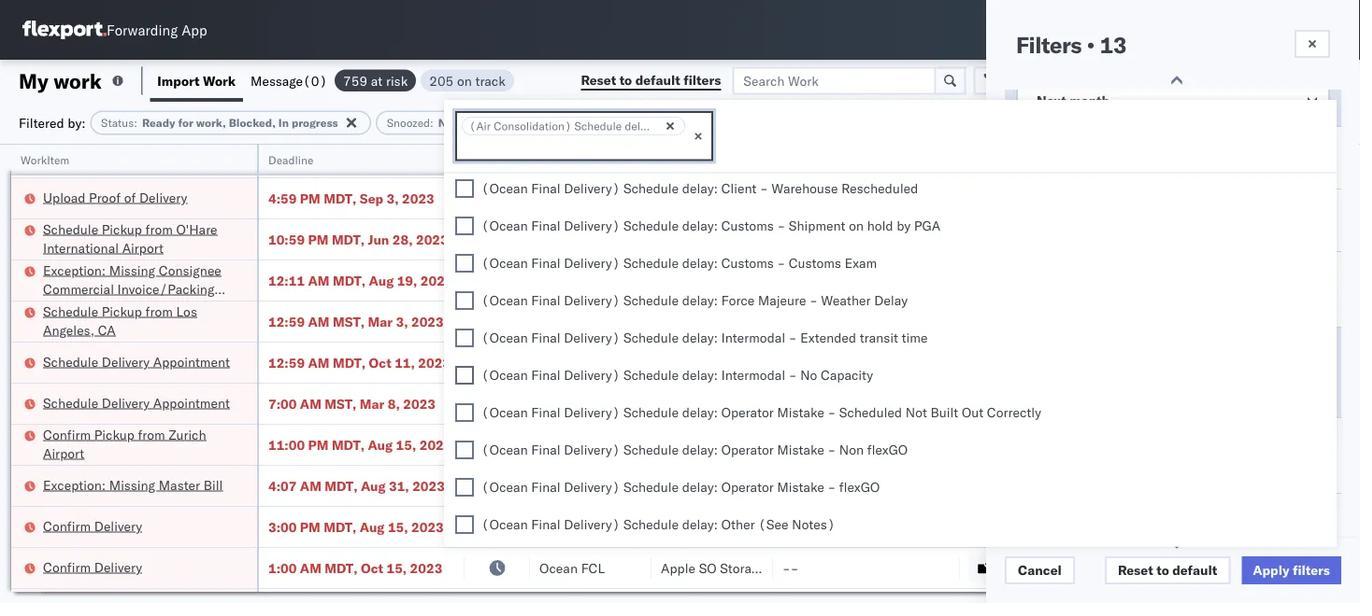 Task type: describe. For each thing, give the bounding box(es) containing it.
app
[[182, 21, 207, 39]]

apply
[[1253, 563, 1290, 579]]

account right other
[[757, 519, 806, 536]]

progress
[[292, 116, 338, 130]]

12:59 am mdt, oct 11, 2023
[[268, 355, 451, 371]]

6 resize handle column header from the left
[[938, 145, 960, 604]]

schedule up confirm pickup from zurich airport
[[43, 395, 98, 411]]

upload for upload customs clearance documents
[[43, 139, 85, 155]]

workitem
[[21, 153, 69, 167]]

(ocean for (ocean final delivery) schedule delay: operator mistake -  scheduled not built out correctly
[[481, 405, 528, 422]]

storage for 12:59 am mdt, oct 11, 2023
[[720, 355, 765, 371]]

air for 11:00 pm mdt, aug 15, 2023
[[539, 437, 556, 453]]

consignee up time
[[869, 314, 932, 330]]

schedule for (ocean final delivery) schedule delay: intermodal - extended transit time
[[624, 330, 679, 347]]

numbers
[[1306, 160, 1352, 174]]

batch action button
[[1227, 67, 1349, 95]]

am for 4:07 am mdt, aug 31, 2023
[[300, 478, 321, 495]]

at
[[502, 116, 513, 130]]

final for (ocean final delivery) schedule delay: client - warehouse rescheduled
[[531, 181, 561, 197]]

my
[[19, 68, 48, 93]]

os button
[[1295, 8, 1338, 51]]

at
[[371, 72, 383, 89]]

rescheduled
[[841, 181, 918, 197]]

delivery) for (ocean final delivery) schedule delay: client - warehouse rescheduled
[[564, 181, 620, 197]]

final for (ocean final delivery) schedule delay: operator mistake - non flexgo
[[531, 443, 561, 459]]

1 shanghai from the top
[[1119, 149, 1175, 165]]

filters • 13
[[1016, 31, 1127, 59]]

flex- for 2124373
[[999, 190, 1040, 207]]

11:00
[[268, 437, 305, 453]]

3 : from the left
[[535, 116, 538, 130]]

work
[[203, 72, 236, 89]]

account down (ocean final delivery) schedule delay: operator mistake -  scheduled not built out correctly
[[757, 437, 806, 453]]

flex-2166988
[[999, 396, 1096, 412]]

file exception
[[1042, 72, 1129, 89]]

(ocean final delivery) schedule delay: client - warehouse rescheduled
[[481, 181, 918, 197]]

delivery) for (ocean final delivery) schedule delay: intermodal - extended transit time
[[564, 330, 620, 347]]

19,
[[397, 273, 417, 289]]

test left (see
[[729, 519, 754, 536]]

7:00 for 7:00 am mst, mar 11, 2023
[[268, 149, 297, 165]]

mst, for 11,
[[325, 149, 357, 165]]

flex-2124373
[[999, 190, 1096, 207]]

ocean fcl for 12:59 am mdt, oct 11, 2023
[[539, 355, 605, 371]]

Search Shipments (/) text field
[[1002, 16, 1183, 44]]

upload proof of delivery link
[[43, 188, 187, 207]]

(ocean for (ocean final delivery) schedule delay: force majeure -  weather delay
[[481, 293, 528, 309]]

work
[[54, 68, 102, 93]]

mode
[[539, 153, 568, 167]]

delay: for rescheduled
[[682, 181, 718, 197]]

ocean lcl
[[539, 190, 604, 207]]

fcl for 4:07 am mdt, aug 31, 2023
[[581, 478, 605, 495]]

pickup for airport
[[102, 221, 142, 237]]

cancel
[[1018, 563, 1062, 579]]

missing for consignee
[[109, 262, 155, 279]]

mdt, for 12:59
[[333, 355, 366, 371]]

2023 for 1:00 am mdt, oct 15, 2023
[[410, 560, 443, 577]]

confirm pickup from zurich airport button
[[43, 426, 233, 465]]

delay: for non
[[682, 443, 718, 459]]

2 pudong from the top
[[1178, 396, 1223, 412]]

import work button
[[150, 60, 243, 102]]

: for snoozed
[[430, 116, 434, 130]]

2 vertical spatial international
[[1226, 396, 1302, 412]]

exception: missing master bill link
[[43, 476, 223, 495]]

by
[[897, 218, 911, 235]]

1 horizontal spatial on
[[849, 218, 864, 235]]

aug for 11:00 pm mdt, aug 15, 2023
[[368, 437, 393, 453]]

2 resize handle column header from the left
[[442, 145, 465, 604]]

airport inside schedule pickup from o'hare international airport
[[122, 240, 164, 256]]

import
[[157, 72, 200, 89]]

4:07 am mdt, aug 31, 2023
[[268, 478, 445, 495]]

(ocean final delivery) schedule delay: intermodal - extended transit time
[[481, 330, 928, 347]]

pm for 11:00
[[308, 437, 329, 453]]

integration test account - swarovski
[[782, 231, 1002, 248]]

1:00
[[268, 560, 297, 577]]

ocean for 4:07 am mdt, aug 31, 2023
[[539, 478, 578, 495]]

jun
[[368, 231, 389, 248]]

13
[[1100, 31, 1127, 59]]

0 vertical spatial no
[[438, 116, 453, 130]]

final for (ocean final delivery) schedule delay: customs -  shipment on hold by pga
[[531, 218, 561, 235]]

flex-2177389
[[999, 560, 1096, 577]]

schedule pickup from o'hare international airport button
[[43, 220, 233, 259]]

integration down (ocean final delivery) schedule delay: operator mistake - flexgo
[[661, 519, 725, 536]]

schedule for (ocean final delivery) schedule delay: customs - customs exam
[[624, 256, 679, 272]]

0 horizontal spatial risk
[[386, 72, 408, 89]]

time
[[902, 330, 928, 347]]

consignee down majeure
[[751, 314, 814, 330]]

fcl for 1:00 am mdt, oct 15, 2023
[[581, 560, 605, 577]]

1 shanghai pudong international airport from the top
[[1119, 149, 1347, 165]]

1 vertical spatial client
[[721, 181, 757, 197]]

of
[[124, 189, 136, 206]]

integration test account - on ag down scheduled
[[782, 437, 984, 453]]

ocean fcl for 12:11 am mdt, aug 19, 2023
[[539, 273, 605, 289]]

1 horizontal spatial no
[[800, 368, 817, 384]]

test for 10:59 pm mdt, jun 28, 2023
[[850, 231, 875, 248]]

(do for 12:59 am mdt, oct 11, 2023
[[769, 355, 796, 371]]

delivery for 12:59
[[102, 354, 150, 370]]

upload for upload proof of delivery
[[43, 189, 85, 206]]

2023 for 12:11 am mdt, aug 19, 2023
[[421, 273, 453, 289]]

so for 1:00 am mdt, oct 15, 2023
[[699, 560, 717, 577]]

exception
[[1068, 72, 1129, 89]]

for
[[178, 116, 193, 130]]

11:00 pm mdt, aug 15, 2023
[[268, 437, 452, 453]]

9 resize handle column header from the left
[[1327, 145, 1349, 604]]

customs up force
[[721, 256, 774, 272]]

aug for 4:07 am mdt, aug 31, 2023
[[361, 478, 386, 495]]

integration up (ocean final delivery) schedule delay: operator mistake - flexgo
[[661, 437, 725, 453]]

flexport for 12:59 am mst, mar 3, 2023
[[661, 314, 710, 330]]

clearance
[[145, 139, 205, 155]]

schedule down angeles,
[[43, 354, 98, 370]]

12:11
[[268, 273, 305, 289]]

3:00 pm mdt, aug 15, 2023
[[268, 519, 444, 536]]

commercial
[[43, 281, 114, 297]]

flex- for 2177389
[[999, 560, 1040, 577]]

apply filters
[[1253, 563, 1330, 579]]

ocean for 4:59 pm mdt, sep 3, 2023
[[539, 190, 578, 207]]

upload customs clearance documents link
[[43, 138, 233, 175]]

test down (ocean final delivery) schedule delay: operator mistake -  scheduled not built out correctly
[[729, 437, 754, 453]]

action
[[1296, 72, 1337, 89]]

filters inside apply filters button
[[1293, 563, 1330, 579]]

7:00 am mst, mar 8, 2023
[[268, 396, 436, 412]]

31,
[[389, 478, 409, 495]]

confirm for 1:00 am mdt, oct 15, 2023
[[43, 560, 91, 576]]

capacity
[[821, 368, 873, 384]]

pm for 4:59
[[300, 190, 320, 207]]

account for 3:00 pm mdt, aug 15, 2023
[[879, 519, 928, 536]]

aug for 3:00 pm mdt, aug 15, 2023
[[360, 519, 385, 536]]

final for (ocean final delivery) schedule delay: customs - customs exam
[[531, 256, 561, 272]]

work,
[[196, 116, 226, 130]]

upload customs clearance documents
[[43, 139, 205, 174]]

ocean fcl for 4:07 am mdt, aug 31, 2023
[[539, 478, 605, 495]]

air for 7:00 am mst, mar 11, 2023
[[539, 149, 556, 165]]

12:59 am mst, mar 3, 2023
[[268, 314, 444, 330]]

integration test account - on ag down non
[[782, 519, 984, 536]]

bicu123 for 12:11 am mdt, aug 19, 2023
[[1306, 272, 1360, 288]]

schedule delivery appointment for 7:00
[[43, 395, 230, 411]]

hong kong
[[1119, 560, 1184, 577]]

filtered
[[19, 115, 64, 131]]

exception: missing master bill
[[43, 477, 223, 494]]

am for 7:00 am mst, mar 11, 2023
[[300, 149, 321, 165]]

mdt, for 3:00
[[324, 519, 357, 536]]

8 resize handle column header from the left
[[1274, 145, 1297, 604]]

confirm pickup from zurich airport
[[43, 427, 206, 462]]

airport inside confirm pickup from zurich airport
[[43, 445, 84, 462]]

customs down cascade trading on the top of the page
[[721, 218, 774, 235]]

7 resize handle column header from the left
[[1087, 145, 1110, 604]]

flex- for 2166988
[[999, 396, 1040, 412]]

2 confirm delivery button from the top
[[43, 559, 142, 579]]

(do for 1:00 am mdt, oct 15, 2023
[[769, 560, 796, 577]]

client name
[[661, 153, 724, 167]]

test for 11:00 pm mdt, aug 15, 2023
[[850, 437, 875, 453]]

consignee down not
[[869, 478, 932, 495]]

integration for 7:00 am mst, mar 8, 2023
[[782, 396, 847, 412]]

integration for 3:00 pm mdt, aug 15, 2023
[[782, 519, 847, 536]]

warehouse
[[772, 181, 838, 197]]

upload proof of delivery button
[[43, 188, 187, 209]]

delay: for scheduled
[[682, 405, 718, 422]]

confirm pickup from zurich airport link
[[43, 426, 233, 463]]

consignee up (see
[[751, 478, 814, 495]]

ocean for 12:11 am mdt, aug 19, 2023
[[539, 273, 578, 289]]

lcl
[[581, 190, 604, 207]]

o'hare
[[176, 221, 217, 237]]

due
[[595, 116, 616, 130]]

delay: for flexgo
[[682, 480, 718, 496]]

not
[[906, 405, 927, 422]]

next month button
[[1016, 87, 1330, 115]]

message
[[251, 72, 303, 89]]

5 resize handle column header from the left
[[751, 145, 773, 604]]

so for 12:59 am mdt, oct 11, 2023
[[699, 355, 717, 371]]

intermodal for no
[[721, 368, 785, 384]]

test for 3:00 pm mdt, aug 15, 2023
[[850, 519, 875, 536]]

4:07
[[268, 478, 297, 495]]

8,
[[388, 396, 400, 412]]

reset to default filters
[[581, 72, 721, 88]]

11, for oct
[[395, 355, 415, 371]]

pickup for ca
[[102, 303, 142, 320]]

11, for mar
[[388, 149, 408, 165]]

missing for master
[[109, 477, 155, 494]]

4:59 pm mdt, sep 3, 2023
[[268, 190, 434, 207]]

air for 10:59 pm mdt, jun 28, 2023
[[539, 231, 556, 248]]

forwarding app
[[107, 21, 207, 39]]

extended
[[800, 330, 856, 347]]

reset for reset to default
[[1118, 563, 1153, 579]]

filtered by:
[[19, 115, 86, 131]]

(ocean for (ocean final delivery) schedule delay: client - warehouse rescheduled
[[481, 181, 528, 197]]

schedule pickup from o'hare international airport link
[[43, 220, 233, 258]]

10 delay: from the top
[[682, 517, 718, 534]]

delivery for 7:00
[[102, 395, 150, 411]]

2023 for 12:59 am mdt, oct 11, 2023
[[418, 355, 451, 371]]

3, for mar
[[396, 314, 408, 330]]

12:59 for 12:59 am mst, mar 3, 2023
[[268, 314, 305, 330]]

delivery) for (ocean final delivery) schedule delay: operator mistake -  scheduled not built out correctly
[[564, 405, 620, 422]]

1 confirm delivery from the top
[[43, 518, 142, 535]]



Task type: locate. For each thing, give the bounding box(es) containing it.
3 demo from the top
[[713, 478, 748, 495]]

1 vertical spatial apple
[[661, 560, 696, 577]]

final for (ocean final delivery) schedule delay: intermodal - extended transit time
[[531, 330, 561, 347]]

2023 right 31,
[[412, 478, 445, 495]]

0 vertical spatial bookings
[[782, 273, 837, 289]]

delay: down the (ocean final delivery) schedule delay: operator mistake - non flexgo
[[682, 480, 718, 496]]

ocean for 12:59 am mdt, oct 11, 2023
[[539, 355, 578, 371]]

0 vertical spatial confirm delivery button
[[43, 517, 142, 538]]

no
[[438, 116, 453, 130], [800, 368, 817, 384]]

1 horizontal spatial reset
[[1118, 563, 1153, 579]]

flex-
[[999, 190, 1040, 207], [999, 396, 1040, 412], [999, 560, 1040, 577]]

10:59
[[268, 231, 305, 248]]

9 delivery) from the top
[[564, 480, 620, 496]]

2 vertical spatial flexport
[[661, 478, 710, 495]]

schedule down (ocean final delivery) schedule delay: customs - customs exam at the top of page
[[624, 293, 679, 309]]

test for 7:00 am mst, mar 8, 2023
[[850, 396, 875, 412]]

lagerfeld
[[970, 396, 1026, 412]]

final for (ocean final delivery) schedule delay: operator mistake - flexgo
[[531, 480, 561, 496]]

exam
[[845, 256, 877, 272]]

fcl for 12:59 am mst, mar 3, 2023
[[581, 314, 605, 330]]

am for 1:00 am mdt, oct 15, 2023
[[300, 560, 321, 577]]

flexport down (ocean final delivery) schedule delay: force majeure -  weather delay
[[661, 314, 710, 330]]

1 appointment from the top
[[153, 354, 230, 370]]

11,
[[388, 149, 408, 165], [395, 355, 415, 371]]

5 ocean from the top
[[539, 478, 578, 495]]

flexport. image
[[22, 21, 107, 39]]

schedule down (ocean final delivery) schedule delay: operator mistake - flexgo
[[624, 517, 679, 534]]

schedule for (ocean final delivery) schedule delay: operator mistake - non flexgo
[[624, 443, 679, 459]]

mdt, up "3:00 pm mdt, aug 15, 2023"
[[325, 478, 358, 495]]

1 horizontal spatial :
[[430, 116, 434, 130]]

4 delay: from the top
[[682, 293, 718, 309]]

schedule delivery appointment for 12:59
[[43, 354, 230, 370]]

customs inside upload customs clearance documents
[[89, 139, 141, 155]]

final for (ocean final delivery) schedule delay: intermodal - no capacity
[[531, 368, 561, 384]]

0 vertical spatial pudong
[[1178, 149, 1223, 165]]

intermodal
[[721, 330, 785, 347], [721, 368, 785, 384]]

0 horizontal spatial filters
[[684, 72, 721, 88]]

schedule inside schedule pickup from los angeles, ca
[[43, 303, 98, 320]]

to for reset to default filters
[[619, 72, 632, 88]]

2 missing from the top
[[109, 477, 155, 494]]

1 vertical spatial from
[[145, 303, 173, 320]]

account
[[879, 231, 928, 248], [879, 396, 928, 412], [757, 437, 806, 453], [879, 437, 928, 453], [757, 519, 806, 536], [879, 519, 928, 536]]

pickup inside schedule pickup from o'hare international airport
[[102, 221, 142, 237]]

confirm delivery
[[43, 518, 142, 535], [43, 560, 142, 576]]

exception: inside button
[[43, 477, 106, 494]]

mar left 8,
[[360, 396, 385, 412]]

Search Work text field
[[732, 67, 936, 95]]

2 upload from the top
[[43, 189, 85, 206]]

1 horizontal spatial default
[[1172, 563, 1217, 579]]

4 delivery) from the top
[[564, 293, 620, 309]]

notes)
[[792, 517, 835, 534]]

1 vertical spatial confirm delivery link
[[43, 559, 142, 577]]

import work
[[157, 72, 236, 89]]

(ocean for (ocean final delivery) schedule delay: operator mistake - flexgo
[[481, 480, 528, 496]]

2 intermodal from the top
[[721, 368, 785, 384]]

default for reset to default filters
[[635, 72, 680, 88]]

2 apple so storage (do not use) from the top
[[661, 560, 862, 577]]

mdt, for 1:00
[[325, 560, 358, 577]]

7:00 down the in
[[268, 149, 297, 165]]

1 vertical spatial flex-
[[999, 396, 1040, 412]]

1 vertical spatial schedule delivery appointment link
[[43, 394, 230, 413]]

1 fcl from the top
[[581, 273, 605, 289]]

1 vertical spatial flexport
[[661, 314, 710, 330]]

0 vertical spatial schedule delivery appointment button
[[43, 353, 230, 373]]

1 confirm delivery button from the top
[[43, 517, 142, 538]]

0 vertical spatial (do
[[769, 355, 796, 371]]

flexport for 4:07 am mdt, aug 31, 2023
[[661, 478, 710, 495]]

6 (ocean from the top
[[481, 368, 528, 384]]

0 vertical spatial flexport demo consignee
[[661, 273, 814, 289]]

am for 12:59 am mdt, oct 11, 2023
[[308, 355, 330, 371]]

pickup inside confirm pickup from zurich airport
[[94, 427, 135, 443]]

0 vertical spatial to
[[619, 72, 632, 88]]

2 7:00 from the top
[[268, 396, 297, 412]]

from left zurich
[[138, 427, 165, 443]]

integration down (ocean final delivery) schedule delay: operator mistake -  scheduled not built out correctly
[[782, 437, 847, 453]]

schedule pickup from los angeles, ca link
[[43, 302, 233, 340]]

0 vertical spatial bookings test consignee
[[782, 273, 932, 289]]

final for (ocean final delivery) schedule delay: other (see notes)
[[531, 517, 561, 534]]

test down non
[[841, 478, 865, 495]]

from for o'hare
[[145, 221, 173, 237]]

5 air from the top
[[539, 519, 556, 536]]

am up 7:00 am mst, mar 8, 2023
[[308, 355, 330, 371]]

1 vertical spatial shanghai pudong international airport
[[1119, 396, 1347, 412]]

filters inside reset to default filters button
[[684, 72, 721, 88]]

1 trading from the left
[[716, 190, 760, 207]]

0 vertical spatial on
[[457, 72, 472, 89]]

other
[[721, 517, 755, 534]]

filters up client name button
[[684, 72, 721, 88]]

9 final from the top
[[531, 480, 561, 496]]

mar for 3,
[[368, 314, 393, 330]]

schedule delivery appointment button for 7:00 am mst, mar 8, 2023
[[43, 394, 230, 415]]

batch action
[[1256, 72, 1337, 89]]

3 bookings from the top
[[782, 478, 837, 495]]

-
[[760, 181, 768, 197], [777, 218, 785, 235], [931, 231, 939, 248], [777, 256, 785, 272], [810, 293, 818, 309], [789, 330, 797, 347], [782, 355, 791, 371], [791, 355, 799, 371], [789, 368, 797, 384], [931, 396, 939, 412], [828, 405, 836, 422], [810, 437, 818, 453], [931, 437, 939, 453], [828, 443, 836, 459], [828, 480, 836, 496], [810, 519, 818, 536], [931, 519, 939, 536], [782, 560, 791, 577], [791, 560, 799, 577]]

batch
[[1256, 72, 1293, 89]]

so
[[699, 355, 717, 371], [699, 560, 717, 577]]

schedule for (ocean final delivery) schedule delay: customs -  shipment on hold by pga
[[624, 218, 679, 235]]

0 vertical spatial schedule delivery appointment link
[[43, 353, 230, 372]]

2 vertical spatial bookings
[[782, 478, 837, 495]]

(do down (see
[[769, 560, 796, 577]]

client down name
[[721, 181, 757, 197]]

0 vertical spatial appointment
[[153, 354, 230, 370]]

2 so from the top
[[699, 560, 717, 577]]

mdt, up 12:59 am mst, mar 3, 2023
[[333, 273, 366, 289]]

0 vertical spatial 7:00
[[268, 149, 297, 165]]

on
[[821, 437, 841, 453], [943, 437, 962, 453], [821, 519, 841, 536], [943, 519, 962, 536]]

trading up hold
[[837, 190, 881, 207]]

cascade up shipment
[[782, 190, 834, 207]]

schedule inside schedule pickup from o'hare international airport
[[43, 221, 98, 237]]

pm for 3:00
[[300, 519, 320, 536]]

delivery) for (ocean final delivery) schedule delay: operator mistake - non flexgo
[[564, 443, 620, 459]]

1 vertical spatial on
[[849, 218, 864, 235]]

operator up the (ocean final delivery) schedule delay: operator mistake - non flexgo
[[721, 405, 774, 422]]

1 intermodal from the top
[[721, 330, 785, 347]]

schedule for (ocean final delivery) schedule delay: operator mistake -  scheduled not built out correctly
[[624, 405, 679, 422]]

mst, up '12:59 am mdt, oct 11, 2023'
[[333, 314, 365, 330]]

0 horizontal spatial default
[[635, 72, 680, 88]]

2 (ocean from the top
[[481, 218, 528, 235]]

2 bookings from the top
[[782, 314, 837, 330]]

2 not from the top
[[799, 560, 825, 577]]

2 shanghai from the top
[[1119, 396, 1175, 412]]

15,
[[396, 437, 416, 453], [388, 519, 408, 536], [387, 560, 407, 577]]

1 exception: from the top
[[43, 262, 106, 279]]

1 mistake from the top
[[777, 405, 824, 422]]

2 vertical spatial demo
[[713, 478, 748, 495]]

os
[[1307, 23, 1325, 37]]

3 (ocean from the top
[[481, 256, 528, 272]]

2 demo from the top
[[713, 314, 748, 330]]

0 vertical spatial from
[[145, 221, 173, 237]]

12:59 up 7:00 am mst, mar 8, 2023
[[268, 355, 305, 371]]

mistake down capacity
[[777, 405, 824, 422]]

flexport demo consignee down force
[[661, 314, 814, 330]]

(ocean final delivery) schedule delay: intermodal - no capacity
[[481, 368, 873, 384]]

air for 3:00 pm mdt, aug 15, 2023
[[539, 519, 556, 536]]

8 (ocean from the top
[[481, 443, 528, 459]]

1 use) from the top
[[829, 355, 862, 371]]

1 vertical spatial bookings test consignee
[[782, 314, 932, 330]]

4 final from the top
[[531, 293, 561, 309]]

reset inside reset to default filters button
[[581, 72, 616, 88]]

trading up (ocean final delivery) schedule delay: customs -  shipment on hold by pga
[[716, 190, 760, 207]]

mst,
[[325, 149, 357, 165], [333, 314, 365, 330], [325, 396, 357, 412]]

from inside confirm pickup from zurich airport
[[138, 427, 165, 443]]

2 confirm delivery link from the top
[[43, 559, 142, 577]]

2 horizontal spatial :
[[535, 116, 538, 130]]

customs down shipment
[[789, 256, 841, 272]]

2 vertical spatial mst,
[[325, 396, 357, 412]]

account right notes)
[[879, 519, 928, 536]]

2 use) from the top
[[829, 560, 862, 577]]

storage down other
[[720, 560, 765, 577]]

(ocean final delivery) schedule delay: other (see notes)
[[481, 517, 835, 534]]

delivery) for (ocean final delivery) schedule delay: other (see notes)
[[564, 517, 620, 534]]

from inside schedule pickup from los angeles, ca
[[145, 303, 173, 320]]

cascade up (ocean final delivery) schedule delay: customs -  shipment on hold by pga
[[661, 190, 712, 207]]

bookings for 12:11 am mdt, aug 19, 2023
[[782, 273, 837, 289]]

to up soon
[[619, 72, 632, 88]]

demo up force
[[713, 273, 748, 289]]

1 delivery) from the top
[[564, 181, 620, 197]]

to inside reset to default button
[[1157, 563, 1169, 579]]

sep
[[360, 190, 383, 207]]

1 vertical spatial bookings
[[782, 314, 837, 330]]

7 delay: from the top
[[682, 405, 718, 422]]

0 vertical spatial pickup
[[102, 221, 142, 237]]

ca
[[98, 322, 116, 338]]

2 vertical spatial from
[[138, 427, 165, 443]]

1 vertical spatial operator
[[721, 443, 774, 459]]

test for 12:11 am mdt, aug 19, 2023
[[841, 273, 865, 289]]

(ocean final delivery) schedule delay: operator mistake - flexgo
[[481, 480, 880, 496]]

11, up 8,
[[395, 355, 415, 371]]

mdt, down "3:00 pm mdt, aug 15, 2023"
[[325, 560, 358, 577]]

schedule pickup from o'hare international airport
[[43, 221, 217, 256]]

mar for 8,
[[360, 396, 385, 412]]

los
[[176, 303, 197, 320]]

no left capacity
[[800, 368, 817, 384]]

reset inside reset to default button
[[1118, 563, 1153, 579]]

apply filters button
[[1242, 557, 1342, 585]]

2 exception: from the top
[[43, 477, 106, 494]]

1 vertical spatial confirm delivery
[[43, 560, 142, 576]]

pickup
[[102, 221, 142, 237], [102, 303, 142, 320], [94, 427, 135, 443]]

0 vertical spatial gvcu526
[[1306, 354, 1360, 371]]

next month
[[1037, 93, 1110, 109]]

1 not from the top
[[799, 355, 825, 371]]

0 vertical spatial shanghai
[[1119, 149, 1175, 165]]

exception: missing consignee commercial invoice/packing list
[[43, 262, 221, 316]]

2 vertical spatial flex-
[[999, 560, 1040, 577]]

2 flex- from the top
[[999, 396, 1040, 412]]

default inside reset to default filters button
[[635, 72, 680, 88]]

schedule delivery appointment link for 7:00
[[43, 394, 230, 413]]

2 flexport from the top
[[661, 314, 710, 330]]

1 vertical spatial international
[[43, 240, 119, 256]]

1 schedule delivery appointment link from the top
[[43, 353, 230, 372]]

(ocean final delivery) schedule delay: customs -  shipment on hold by pga
[[481, 218, 941, 235]]

schedule down client name
[[624, 181, 679, 197]]

next
[[1037, 93, 1066, 109]]

9 delay: from the top
[[682, 480, 718, 496]]

2023 right 8,
[[403, 396, 436, 412]]

client
[[661, 153, 691, 167], [721, 181, 757, 197]]

account left 'built'
[[879, 396, 928, 412]]

10 final from the top
[[531, 517, 561, 534]]

3:00
[[268, 519, 297, 536]]

1 vertical spatial pickup
[[102, 303, 142, 320]]

delay: down client name
[[682, 181, 718, 197]]

bookings
[[782, 273, 837, 289], [782, 314, 837, 330], [782, 478, 837, 495]]

apple for 1:00 am mdt, oct 15, 2023
[[661, 560, 696, 577]]

upload inside upload customs clearance documents
[[43, 139, 85, 155]]

bookings up majeure
[[782, 273, 837, 289]]

risk
[[386, 72, 408, 89], [516, 116, 535, 130]]

2023 for 7:00 am mst, mar 8, 2023
[[403, 396, 436, 412]]

schedule up angeles,
[[43, 303, 98, 320]]

exception: down confirm pickup from zurich airport
[[43, 477, 106, 494]]

1 confirm from the top
[[43, 427, 91, 443]]

4:59
[[268, 190, 297, 207]]

0 vertical spatial international
[[1226, 149, 1302, 165]]

1 vertical spatial exception:
[[43, 477, 106, 494]]

ltd.
[[885, 190, 908, 207]]

aug for 12:11 am mdt, aug 19, 2023
[[369, 273, 394, 289]]

(ocean final delivery) schedule delay: operator mistake - non flexgo
[[481, 443, 908, 459]]

0 vertical spatial apple so storage (do not use)
[[661, 355, 862, 371]]

6 final from the top
[[531, 368, 561, 384]]

8 delivery) from the top
[[564, 443, 620, 459]]

5 ocean fcl from the top
[[539, 560, 605, 577]]

3 delay: from the top
[[682, 256, 718, 272]]

flexgo
[[867, 443, 908, 459], [839, 480, 880, 496]]

risk right the at
[[386, 72, 408, 89]]

default for reset to default
[[1172, 563, 1217, 579]]

deadline
[[268, 153, 314, 167]]

2023 down snoozed : no
[[411, 149, 444, 165]]

international
[[1226, 149, 1302, 165], [43, 240, 119, 256], [1226, 396, 1302, 412]]

pm right the 11:00
[[308, 437, 329, 453]]

0 vertical spatial bicu123
[[1306, 272, 1360, 288]]

8 delay: from the top
[[682, 443, 718, 459]]

zurich
[[169, 427, 206, 443]]

2 trading from the left
[[837, 190, 881, 207]]

bookings up notes)
[[782, 478, 837, 495]]

0 vertical spatial flexport
[[661, 273, 710, 289]]

missing down 'confirm pickup from zurich airport' button
[[109, 477, 155, 494]]

intermodal down force
[[721, 330, 785, 347]]

bookings test consignee for 4:07 am mdt, aug 31, 2023
[[782, 478, 932, 495]]

appointment
[[153, 354, 230, 370], [153, 395, 230, 411]]

1 bicu123 from the top
[[1306, 272, 1360, 288]]

(ocean for (ocean final delivery) schedule delay: other (see notes)
[[481, 517, 528, 534]]

1 demo from the top
[[713, 273, 748, 289]]

integration test account - on ag down (ocean final delivery) schedule delay: operator mistake - flexgo
[[661, 519, 862, 536]]

bicu123 for 12:59 am mst, mar 3, 2023
[[1306, 313, 1360, 330]]

1 vertical spatial apple so storage (do not use)
[[661, 560, 862, 577]]

missing inside button
[[109, 477, 155, 494]]

1 missing from the top
[[109, 262, 155, 279]]

exception: inside exception: missing consignee commercial invoice/packing list
[[43, 262, 106, 279]]

-- down (see
[[782, 560, 799, 577]]

upload up documents
[[43, 139, 85, 155]]

mdt, left the sep
[[324, 190, 357, 207]]

2 storage from the top
[[720, 560, 765, 577]]

3 flexport demo consignee from the top
[[661, 478, 814, 495]]

2 vertical spatial bookings test consignee
[[782, 478, 932, 495]]

6 delivery) from the top
[[564, 368, 620, 384]]

1 vertical spatial schedule delivery appointment button
[[43, 394, 230, 415]]

2 final from the top
[[531, 218, 561, 235]]

appointment for 12:59 am mdt, oct 11, 2023
[[153, 354, 230, 370]]

apple so storage (do not use) for 12:59 am mdt, oct 11, 2023
[[661, 355, 862, 371]]

resize handle column header
[[235, 145, 257, 604], [442, 145, 465, 604], [508, 145, 530, 604], [629, 145, 652, 604], [751, 145, 773, 604], [938, 145, 960, 604], [1087, 145, 1110, 604], [1274, 145, 1297, 604], [1327, 145, 1349, 604]]

integration test account - on ag down (ocean final delivery) schedule delay: operator mistake -  scheduled not built out correctly
[[661, 437, 862, 453]]

consignee inside exception: missing consignee commercial invoice/packing list
[[159, 262, 221, 279]]

0 vertical spatial --
[[782, 355, 799, 371]]

not for 12:59 am mdt, oct 11, 2023
[[799, 355, 825, 371]]

None text field
[[462, 140, 481, 157]]

(ocean for (ocean final delivery) schedule delay: intermodal - extended transit time
[[481, 330, 528, 347]]

transit
[[860, 330, 898, 347]]

confirm
[[43, 427, 91, 443], [43, 518, 91, 535], [43, 560, 91, 576]]

schedule delivery appointment
[[43, 354, 230, 370], [43, 395, 230, 411]]

container numbers
[[1306, 145, 1356, 174]]

ocean fcl for 1:00 am mdt, oct 15, 2023
[[539, 560, 605, 577]]

from for zurich
[[138, 427, 165, 443]]

flexport demo consignee for 4:07 am mdt, aug 31, 2023
[[661, 478, 814, 495]]

correctly
[[987, 405, 1041, 422]]

bookings for 12:59 am mst, mar 3, 2023
[[782, 314, 837, 330]]

0 vertical spatial flex-
[[999, 190, 1040, 207]]

flexport demo consignee for 12:59 am mst, mar 3, 2023
[[661, 314, 814, 330]]

default inside reset to default button
[[1172, 563, 1217, 579]]

3 resize handle column header from the left
[[508, 145, 530, 604]]

2 appointment from the top
[[153, 395, 230, 411]]

4 resize handle column header from the left
[[629, 145, 652, 604]]

gvcu526 for 1:00 am mdt, oct 15, 2023
[[1306, 560, 1360, 576]]

1 vertical spatial storage
[[720, 560, 765, 577]]

1 vertical spatial appointment
[[153, 395, 230, 411]]

2 vertical spatial mar
[[360, 396, 385, 412]]

0 vertical spatial so
[[699, 355, 717, 371]]

pickup inside schedule pickup from los angeles, ca
[[102, 303, 142, 320]]

None checkbox
[[455, 217, 474, 236], [455, 479, 474, 498], [455, 517, 474, 535], [455, 217, 474, 236], [455, 479, 474, 498], [455, 517, 474, 535]]

1 vertical spatial gvcu526
[[1306, 560, 1360, 576]]

missing inside exception: missing consignee commercial invoice/packing list
[[109, 262, 155, 279]]

2 vertical spatial 15,
[[387, 560, 407, 577]]

1 horizontal spatial trading
[[837, 190, 881, 207]]

1 vertical spatial 3,
[[396, 314, 408, 330]]

759 at risk
[[343, 72, 408, 89]]

schedule delivery appointment link
[[43, 353, 230, 372], [43, 394, 230, 413]]

aug left 19,
[[369, 273, 394, 289]]

0 vertical spatial use)
[[829, 355, 862, 371]]

2 vertical spatial mistake
[[777, 480, 824, 496]]

mistake for non
[[777, 443, 824, 459]]

1 vertical spatial to
[[1157, 563, 1169, 579]]

to right "hong"
[[1157, 563, 1169, 579]]

apple for 12:59 am mdt, oct 11, 2023
[[661, 355, 696, 371]]

3, down 19,
[[396, 314, 408, 330]]

1 pudong from the top
[[1178, 149, 1223, 165]]

exception: for exception: missing consignee commercial invoice/packing list
[[43, 262, 106, 279]]

mistake up notes)
[[777, 480, 824, 496]]

2 bookings test consignee from the top
[[782, 314, 932, 330]]

from for los
[[145, 303, 173, 320]]

1 vertical spatial confirm delivery button
[[43, 559, 142, 579]]

integration for 10:59 pm mdt, jun 28, 2023
[[782, 231, 847, 248]]

7:00 up the 11:00
[[268, 396, 297, 412]]

use) down 'extended'
[[829, 355, 862, 371]]

account down ltd.
[[879, 231, 928, 248]]

use) for 1:00 am mdt, oct 15, 2023
[[829, 560, 862, 577]]

weather
[[821, 293, 871, 309]]

1 vertical spatial use)
[[829, 560, 862, 577]]

delivery) for (ocean final delivery) schedule delay: intermodal - no capacity
[[564, 368, 620, 384]]

delay: up (ocean final delivery) schedule delay: force majeure -  weather delay
[[682, 256, 718, 272]]

mst, for 3,
[[333, 314, 365, 330]]

2023 up 28,
[[402, 190, 434, 207]]

1 horizontal spatial risk
[[516, 116, 535, 130]]

flex-2124373 button
[[969, 186, 1100, 212], [969, 186, 1100, 212]]

trading for cascade trading
[[716, 190, 760, 207]]

1 apple so storage (do not use) from the top
[[661, 355, 862, 371]]

consignee up majeure
[[751, 273, 814, 289]]

0 vertical spatial oct
[[369, 355, 391, 371]]

1 vertical spatial shanghai
[[1119, 396, 1175, 412]]

consignee up delay
[[869, 273, 932, 289]]

confirm for 11:00 pm mdt, aug 15, 2023
[[43, 427, 91, 443]]

10 delivery) from the top
[[564, 517, 620, 534]]

0 vertical spatial client
[[661, 153, 691, 167]]

2 vertical spatial confirm
[[43, 560, 91, 576]]

10:59 pm mdt, jun 28, 2023
[[268, 231, 448, 248]]

aug left 31,
[[361, 478, 386, 495]]

0 vertical spatial shanghai pudong international airport
[[1119, 149, 1347, 165]]

test for 12:59 am mst, mar 3, 2023
[[841, 314, 865, 330]]

2177389
[[1040, 560, 1096, 577]]

in
[[278, 116, 289, 130]]

appointment down los
[[153, 354, 230, 370]]

4 air from the top
[[539, 437, 556, 453]]

1 schedule delivery appointment from the top
[[43, 354, 230, 370]]

apple so storage (do not use) for 1:00 am mdt, oct 15, 2023
[[661, 560, 862, 577]]

ocean for 1:00 am mdt, oct 15, 2023
[[539, 560, 578, 577]]

apple so storage (do not use)
[[661, 355, 862, 371], [661, 560, 862, 577]]

pickup up ca
[[102, 303, 142, 320]]

5 fcl from the top
[[581, 560, 605, 577]]

1 schedule delivery appointment button from the top
[[43, 353, 230, 373]]

delay: for exam
[[682, 256, 718, 272]]

from inside schedule pickup from o'hare international airport
[[145, 221, 173, 237]]

from left o'hare
[[145, 221, 173, 237]]

0 vertical spatial confirm
[[43, 427, 91, 443]]

missing down schedule pickup from o'hare international airport button
[[109, 262, 155, 279]]

6 delay: from the top
[[682, 368, 718, 384]]

cascade for cascade trading
[[661, 190, 712, 207]]

2023 right 28,
[[416, 231, 448, 248]]

from down invoice/packing
[[145, 303, 173, 320]]

0 horizontal spatial on
[[457, 72, 472, 89]]

cascade trading ltd.
[[782, 190, 908, 207]]

flex-2166988 button
[[969, 391, 1100, 417], [969, 391, 1100, 417]]

0 vertical spatial 15,
[[396, 437, 416, 453]]

2 bicu123 from the top
[[1306, 313, 1360, 330]]

2023 up 4:07 am mdt, aug 31, 2023
[[419, 437, 452, 453]]

shipment
[[789, 218, 846, 235]]

1 vertical spatial no
[[800, 368, 817, 384]]

bookings test consignee for 12:59 am mst, mar 3, 2023
[[782, 314, 932, 330]]

1 horizontal spatial cascade
[[782, 190, 834, 207]]

0 vertical spatial flexgo
[[867, 443, 908, 459]]

0 horizontal spatial :
[[134, 116, 137, 130]]

client inside button
[[661, 153, 691, 167]]

1 upload from the top
[[43, 139, 85, 155]]

reset up due
[[581, 72, 616, 88]]

delay: down cascade trading on the top of the page
[[682, 218, 718, 235]]

15, for 1:00 am mdt, oct 15, 2023
[[387, 560, 407, 577]]

7:00 for 7:00 am mst, mar 8, 2023
[[268, 396, 297, 412]]

consignee up invoice/packing
[[159, 262, 221, 279]]

0 horizontal spatial no
[[438, 116, 453, 130]]

schedule for (ocean final delivery) schedule delay: operator mistake - flexgo
[[624, 480, 679, 496]]

exception: missing consignee commercial invoice/packing list button
[[43, 261, 233, 316]]

delivery inside button
[[139, 189, 187, 206]]

confirm inside confirm pickup from zurich airport
[[43, 427, 91, 443]]

0 vertical spatial confirm delivery
[[43, 518, 142, 535]]

shanghai right 2166988
[[1119, 396, 1175, 412]]

upload down documents
[[43, 189, 85, 206]]

storage down (ocean final delivery) schedule delay: intermodal - extended transit time at the bottom
[[720, 355, 765, 371]]

am down progress
[[300, 149, 321, 165]]

delivery) for (ocean final delivery) schedule delay: customs - customs exam
[[564, 256, 620, 272]]

15, down 31,
[[388, 519, 408, 536]]

mode button
[[530, 149, 633, 167]]

proof
[[89, 189, 121, 206]]

1 resize handle column header from the left
[[235, 145, 257, 604]]

delivery)
[[564, 181, 620, 197], [564, 218, 620, 235], [564, 256, 620, 272], [564, 293, 620, 309], [564, 330, 620, 347], [564, 368, 620, 384], [564, 405, 620, 422], [564, 443, 620, 459], [564, 480, 620, 496], [564, 517, 620, 534]]

1 air from the top
[[539, 149, 556, 165]]

None checkbox
[[455, 180, 474, 199], [455, 255, 474, 273], [455, 292, 474, 311], [455, 330, 474, 348], [455, 367, 474, 386], [455, 404, 474, 423], [455, 442, 474, 460], [455, 180, 474, 199], [455, 255, 474, 273], [455, 292, 474, 311], [455, 330, 474, 348], [455, 367, 474, 386], [455, 404, 474, 423], [455, 442, 474, 460]]

2 confirm from the top
[[43, 518, 91, 535]]

on right '205'
[[457, 72, 472, 89]]

delivery
[[139, 189, 187, 206], [102, 354, 150, 370], [102, 395, 150, 411], [94, 518, 142, 535], [94, 560, 142, 576]]

apple down (ocean final delivery) schedule delay: intermodal - extended transit time at the bottom
[[661, 355, 696, 371]]

mdt, for 11:00
[[332, 437, 365, 453]]

reset for reset to default filters
[[581, 72, 616, 88]]

reset to default filters button
[[570, 67, 732, 95]]

1 storage from the top
[[720, 355, 765, 371]]

flexport for 12:11 am mdt, aug 19, 2023
[[661, 273, 710, 289]]

integration down capacity
[[782, 396, 847, 412]]

force
[[721, 293, 755, 309]]

--
[[782, 355, 799, 371], [782, 560, 799, 577]]

aug down 4:07 am mdt, aug 31, 2023
[[360, 519, 385, 536]]

2 confirm delivery from the top
[[43, 560, 142, 576]]

1 cascade from the left
[[661, 190, 712, 207]]

3 final from the top
[[531, 256, 561, 272]]

12:59 for 12:59 am mdt, oct 11, 2023
[[268, 355, 305, 371]]

2 flexport demo consignee from the top
[[661, 314, 814, 330]]

filters right apply
[[1293, 563, 1330, 579]]

am for 12:59 am mst, mar 3, 2023
[[308, 314, 330, 330]]

upload inside button
[[43, 189, 85, 206]]

1 vertical spatial missing
[[109, 477, 155, 494]]

3 operator from the top
[[721, 480, 774, 496]]

3 confirm from the top
[[43, 560, 91, 576]]

trading for cascade trading ltd.
[[837, 190, 881, 207]]

(do up (ocean final delivery) schedule delay: operator mistake -  scheduled not built out correctly
[[769, 355, 796, 371]]

fcl
[[581, 273, 605, 289], [581, 314, 605, 330], [581, 355, 605, 371], [581, 478, 605, 495], [581, 560, 605, 577]]

0 horizontal spatial client
[[661, 153, 691, 167]]

1 horizontal spatial client
[[721, 181, 757, 197]]

test down scheduled
[[850, 437, 875, 453]]

1 bookings test consignee from the top
[[782, 273, 932, 289]]

am
[[300, 149, 321, 165], [308, 273, 330, 289], [308, 314, 330, 330], [308, 355, 330, 371], [300, 396, 321, 412], [300, 478, 321, 495], [300, 560, 321, 577]]

1 vertical spatial confirm
[[43, 518, 91, 535]]

default
[[635, 72, 680, 88], [1172, 563, 1217, 579]]

2 schedule delivery appointment button from the top
[[43, 394, 230, 415]]

0 horizontal spatial cascade
[[661, 190, 712, 207]]

0 vertical spatial upload
[[43, 139, 85, 155]]

snoozed
[[387, 116, 430, 130]]

12:59
[[268, 314, 305, 330], [268, 355, 305, 371]]

0 vertical spatial missing
[[109, 262, 155, 279]]

1 flexport demo consignee from the top
[[661, 273, 814, 289]]

customs down status
[[89, 139, 141, 155]]

name
[[694, 153, 724, 167]]

confirm delivery link
[[43, 517, 142, 536], [43, 559, 142, 577]]

2 delay: from the top
[[682, 218, 718, 235]]

schedule up (ocean final delivery) schedule delay: intermodal - no capacity
[[624, 330, 679, 347]]

(ocean final delivery) schedule delay: force majeure -  weather delay
[[481, 293, 908, 309]]

storage
[[720, 355, 765, 371], [720, 560, 765, 577]]

from
[[145, 221, 173, 237], [145, 303, 173, 320], [138, 427, 165, 443]]

7:00 am mst, mar 11, 2023
[[268, 149, 444, 165]]

4 ocean from the top
[[539, 355, 578, 371]]

mdt, down 7:00 am mst, mar 8, 2023
[[332, 437, 365, 453]]

1 vertical spatial bicu123
[[1306, 313, 1360, 330]]

1 vertical spatial mst,
[[333, 314, 365, 330]]

2 shanghai pudong international airport from the top
[[1119, 396, 1347, 412]]

15, for 3:00 pm mdt, aug 15, 2023
[[388, 519, 408, 536]]

schedule delivery appointment down "schedule pickup from los angeles, ca" button at bottom left
[[43, 354, 230, 370]]

to inside reset to default filters button
[[619, 72, 632, 88]]

mst, up 4:59 pm mdt, sep 3, 2023
[[325, 149, 357, 165]]

2023 down "3:00 pm mdt, aug 15, 2023"
[[410, 560, 443, 577]]

2 vertical spatial flexport demo consignee
[[661, 478, 814, 495]]

2 fcl from the top
[[581, 314, 605, 330]]

3 delivery) from the top
[[564, 256, 620, 272]]

operator for non
[[721, 443, 774, 459]]

1 vertical spatial demo
[[713, 314, 748, 330]]

2 -- from the top
[[782, 560, 799, 577]]

1 apple from the top
[[661, 355, 696, 371]]

delay: up (ocean final delivery) schedule delay: operator mistake - flexgo
[[682, 443, 718, 459]]

1 vertical spatial flexgo
[[839, 480, 880, 496]]

test down weather
[[841, 314, 865, 330]]

1 delay: from the top
[[682, 181, 718, 197]]

1 (ocean from the top
[[481, 181, 528, 197]]

account for 11:00 pm mdt, aug 15, 2023
[[879, 437, 928, 453]]

1 vertical spatial mar
[[368, 314, 393, 330]]

to
[[619, 72, 632, 88], [1157, 563, 1169, 579]]

1 vertical spatial 7:00
[[268, 396, 297, 412]]

snooze
[[474, 153, 511, 167]]

actions
[[1304, 153, 1343, 167]]

0 horizontal spatial reset
[[581, 72, 616, 88]]

workitem button
[[11, 149, 238, 167]]

international inside schedule pickup from o'hare international airport
[[43, 240, 119, 256]]

1 vertical spatial (do
[[769, 560, 796, 577]]



Task type: vqa. For each thing, say whether or not it's contained in the screenshot.
the Express related to FLXT00001846748A
no



